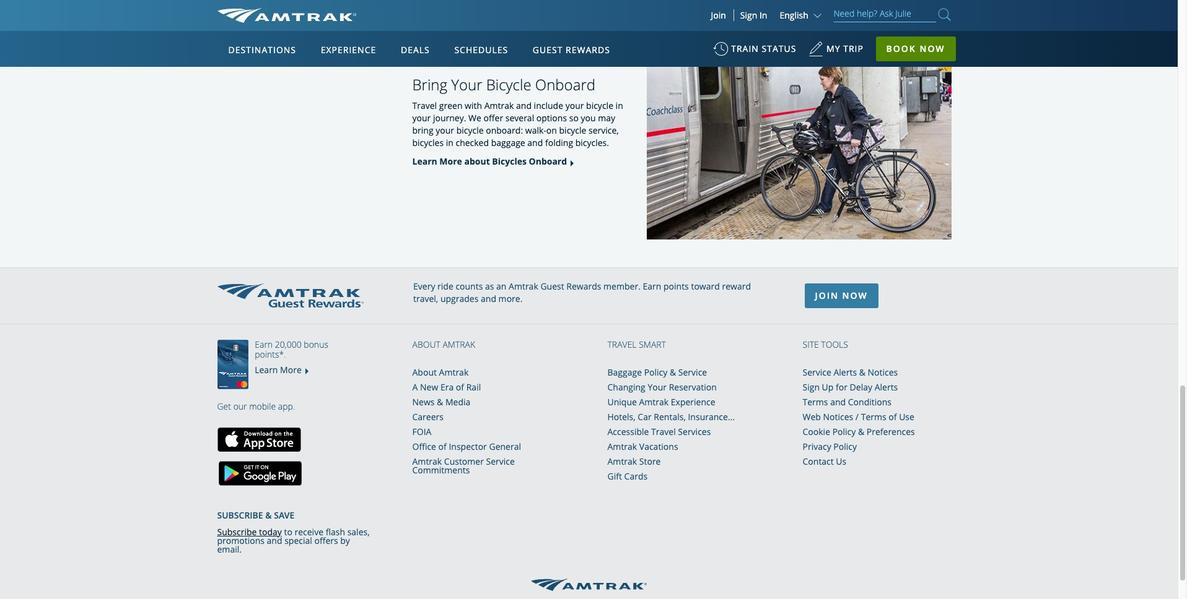 Task type: vqa. For each thing, say whether or not it's contained in the screenshot.
from
no



Task type: locate. For each thing, give the bounding box(es) containing it.
guest up include
[[533, 44, 563, 56]]

in
[[760, 9, 768, 21]]

1 vertical spatial join
[[815, 290, 839, 302]]

footer containing subscribe & save
[[217, 486, 375, 556]]

changing your reservation link
[[608, 382, 717, 393]]

travel down bring at left top
[[412, 100, 437, 111]]

experience inside popup button
[[321, 44, 376, 56]]

join inside footer
[[815, 290, 839, 302]]

2 vertical spatial your
[[436, 124, 454, 136]]

policy up changing your reservation link
[[644, 367, 668, 379]]

1 vertical spatial of
[[889, 411, 897, 423]]

service alerts & notices link
[[803, 367, 898, 379]]

1 vertical spatial notices
[[823, 411, 854, 423]]

terms down conditions
[[861, 411, 887, 423]]

terms and conditions link
[[803, 397, 892, 408]]

service up reservation
[[679, 367, 707, 379]]

and inside to receive flash sales, promotions and special offers by email.
[[267, 535, 282, 547]]

bring your bicycle onboard travel green with amtrak and include your bicycle in your journey. we offer several options so you may bring your bicycle onboard: walk-on bicycle service, bicycles in checked baggage and folding bicycles.
[[412, 74, 623, 149]]

amtrak guest rewards preferred mastercard image
[[217, 340, 254, 390]]

1 vertical spatial travel
[[608, 339, 637, 351]]

1 horizontal spatial your
[[648, 382, 667, 393]]

service,
[[589, 124, 619, 136]]

my
[[827, 43, 841, 55]]

0 vertical spatial notices
[[868, 367, 898, 379]]

guest rewards
[[533, 44, 610, 56]]

service down general
[[486, 456, 515, 468]]

join
[[711, 9, 726, 21], [815, 290, 839, 302]]

of right era
[[456, 382, 464, 393]]

counts
[[456, 281, 483, 292]]

0 horizontal spatial learn
[[255, 364, 278, 376]]

service inside about amtrak a new era of rail news & media careers foia office of inspector general amtrak customer service commitments
[[486, 456, 515, 468]]

about up new
[[412, 367, 437, 379]]

points*.
[[255, 349, 286, 361]]

1 vertical spatial learn
[[255, 364, 278, 376]]

of inside 'service alerts & notices sign up for delay alerts terms and conditions web notices / terms of use cookie policy & preferences privacy policy contact us'
[[889, 411, 897, 423]]

2 horizontal spatial service
[[803, 367, 832, 379]]

onboard inside bring your bicycle onboard travel green with amtrak and include your bicycle in your journey. we offer several options so you may bring your bicycle onboard: walk-on bicycle service, bicycles in checked baggage and folding bicycles.
[[535, 74, 596, 95]]

service up up
[[803, 367, 832, 379]]

book now button
[[876, 37, 956, 61]]

0 vertical spatial terms
[[803, 397, 828, 408]]

and inside 'service alerts & notices sign up for delay alerts terms and conditions web notices / terms of use cookie policy & preferences privacy policy contact us'
[[831, 397, 846, 408]]

subscribe
[[217, 510, 263, 522]]

guest right an
[[541, 281, 564, 292]]

1 vertical spatial guest
[[541, 281, 564, 292]]

bring
[[412, 74, 448, 95]]

0 horizontal spatial earn
[[255, 339, 273, 351]]

1 vertical spatial your
[[648, 382, 667, 393]]

1 vertical spatial in
[[446, 137, 454, 149]]

1 vertical spatial policy
[[833, 426, 856, 438]]

travel inside bring your bicycle onboard travel green with amtrak and include your bicycle in your journey. we offer several options so you may bring your bicycle onboard: walk-on bicycle service, bicycles in checked baggage and folding bicycles.
[[412, 100, 437, 111]]

join left 'sign in' button
[[711, 9, 726, 21]]

your up the with
[[451, 74, 483, 95]]

amtrak up "more."
[[509, 281, 538, 292]]

experience inside baggage policy & service changing your reservation unique amtrak experience hotels, car rentals, insurance... accessible travel services amtrak vacations amtrak store gift cards
[[671, 397, 716, 408]]

0 vertical spatial learn
[[412, 155, 437, 167]]

more down 20,000
[[280, 364, 302, 376]]

policy inside baggage policy & service changing your reservation unique amtrak experience hotels, car rentals, insurance... accessible travel services amtrak vacations amtrak store gift cards
[[644, 367, 668, 379]]

bicycles
[[412, 137, 444, 149]]

0 horizontal spatial your
[[412, 112, 431, 124]]

0 vertical spatial alerts
[[834, 367, 857, 379]]

about amtrak a new era of rail news & media careers foia office of inspector general amtrak customer service commitments
[[412, 367, 521, 476]]

up
[[822, 382, 834, 393]]

travel up vacations
[[651, 426, 676, 438]]

0 horizontal spatial experience
[[321, 44, 376, 56]]

1 horizontal spatial more
[[440, 155, 462, 167]]

earn left 20,000
[[255, 339, 273, 351]]

schedules link
[[450, 31, 513, 67]]

join for join
[[711, 9, 726, 21]]

0 vertical spatial your
[[566, 100, 584, 111]]

terms up web
[[803, 397, 828, 408]]

bicycles.
[[576, 137, 609, 149]]

and down for
[[831, 397, 846, 408]]

2 vertical spatial travel
[[651, 426, 676, 438]]

and
[[516, 100, 532, 111], [528, 137, 543, 149], [481, 293, 496, 305], [831, 397, 846, 408], [267, 535, 282, 547]]

0 vertical spatial about
[[412, 339, 441, 351]]

more left 'about'
[[440, 155, 462, 167]]

sales,
[[347, 527, 370, 539]]

site tools
[[803, 339, 848, 351]]

0 horizontal spatial sign
[[741, 9, 758, 21]]

journey.
[[433, 112, 466, 124]]

earn left points
[[643, 281, 662, 292]]

0 horizontal spatial more
[[280, 364, 302, 376]]

0 vertical spatial rewards
[[566, 44, 610, 56]]

0 horizontal spatial travel
[[412, 100, 437, 111]]

in
[[616, 100, 623, 111], [446, 137, 454, 149]]

office of inspector general link
[[412, 441, 521, 453]]

in up the service, on the top of the page
[[616, 100, 623, 111]]

amtrak up 'offer'
[[485, 100, 514, 111]]

web notices / terms of use link
[[803, 411, 915, 423]]

and down as
[[481, 293, 496, 305]]

2 about from the top
[[412, 367, 437, 379]]

bicycle
[[486, 74, 532, 95]]

your down the baggage policy & service link
[[648, 382, 667, 393]]

0 horizontal spatial terms
[[803, 397, 828, 408]]

english
[[780, 9, 809, 21]]

search icon image
[[939, 6, 951, 23]]

privacy policy link
[[803, 441, 857, 453]]

policy down /
[[833, 426, 856, 438]]

your up bring
[[412, 112, 431, 124]]

1 horizontal spatial sign
[[803, 382, 820, 393]]

0 vertical spatial earn
[[643, 281, 662, 292]]

earn inside earn 20,000 bonus points*. learn more
[[255, 339, 273, 351]]

& down a new era of rail link
[[437, 397, 443, 408]]

a
[[412, 382, 418, 393]]

travel inside baggage policy & service changing your reservation unique amtrak experience hotels, car rentals, insurance... accessible travel services amtrak vacations amtrak store gift cards
[[651, 426, 676, 438]]

book
[[887, 43, 917, 55]]

join left the now
[[815, 290, 839, 302]]

sign left up
[[803, 382, 820, 393]]

bicycle
[[586, 100, 614, 111], [457, 124, 484, 136], [559, 124, 587, 136]]

1 horizontal spatial terms
[[861, 411, 887, 423]]

rewards inside popup button
[[566, 44, 610, 56]]

0 vertical spatial join
[[711, 9, 726, 21]]

1 vertical spatial sign
[[803, 382, 820, 393]]

now
[[920, 43, 946, 55]]

offers
[[315, 535, 338, 547]]

0 vertical spatial travel
[[412, 100, 437, 111]]

join inside banner
[[711, 9, 726, 21]]

book now
[[887, 43, 946, 55]]

learn down bicycles
[[412, 155, 437, 167]]

in right bicycles
[[446, 137, 454, 149]]

of right office on the bottom of the page
[[439, 441, 447, 453]]

amtrak inside "every ride counts as an amtrak guest rewards member. earn points toward reward travel, upgrades and more."
[[509, 281, 538, 292]]

store
[[640, 456, 661, 468]]

1 vertical spatial more
[[280, 364, 302, 376]]

1 horizontal spatial travel
[[608, 339, 637, 351]]

1 vertical spatial your
[[412, 112, 431, 124]]

application inside banner
[[263, 104, 561, 277]]

of left the use
[[889, 411, 897, 423]]

0 horizontal spatial amtrak image
[[217, 8, 356, 23]]

learn down points*.
[[255, 364, 278, 376]]

your inside baggage policy & service changing your reservation unique amtrak experience hotels, car rentals, insurance... accessible travel services amtrak vacations amtrak store gift cards
[[648, 382, 667, 393]]

&
[[670, 367, 676, 379], [859, 367, 866, 379], [437, 397, 443, 408], [858, 426, 865, 438], [265, 510, 272, 522]]

0 horizontal spatial your
[[451, 74, 483, 95]]

amtrak up gift cards link
[[608, 456, 637, 468]]

travel smart
[[608, 339, 666, 351]]

email.
[[217, 544, 242, 556]]

amtrak image inside footer
[[531, 579, 647, 592]]

terms
[[803, 397, 828, 408], [861, 411, 887, 423]]

1 vertical spatial earn
[[255, 339, 273, 351]]

your up so
[[566, 100, 584, 111]]

0 vertical spatial policy
[[644, 367, 668, 379]]

0 vertical spatial guest
[[533, 44, 563, 56]]

hotels, car rentals, insurance... link
[[608, 411, 735, 423]]

notices down terms and conditions link
[[823, 411, 854, 423]]

media
[[446, 397, 471, 408]]

0 vertical spatial your
[[451, 74, 483, 95]]

& up changing your reservation link
[[670, 367, 676, 379]]

green
[[439, 100, 463, 111]]

1 vertical spatial experience
[[671, 397, 716, 408]]

more inside earn 20,000 bonus points*. learn more
[[280, 364, 302, 376]]

0 horizontal spatial join
[[711, 9, 726, 21]]

onboard down folding
[[529, 155, 567, 167]]

and left the to
[[267, 535, 282, 547]]

1 horizontal spatial learn
[[412, 155, 437, 167]]

1 vertical spatial amtrak image
[[531, 579, 647, 592]]

accessible travel services link
[[608, 426, 711, 438]]

travel up baggage
[[608, 339, 637, 351]]

& left save
[[265, 510, 272, 522]]

now
[[843, 290, 868, 302]]

2 horizontal spatial of
[[889, 411, 897, 423]]

use
[[899, 411, 915, 423]]

about inside about amtrak a new era of rail news & media careers foia office of inspector general amtrak customer service commitments
[[412, 367, 437, 379]]

service inside 'service alerts & notices sign up for delay alerts terms and conditions web notices / terms of use cookie policy & preferences privacy policy contact us'
[[803, 367, 832, 379]]

policy up 'us'
[[834, 441, 857, 453]]

alerts up for
[[834, 367, 857, 379]]

0 horizontal spatial service
[[486, 456, 515, 468]]

baggage
[[491, 137, 525, 149]]

us
[[836, 456, 847, 468]]

banner
[[0, 0, 1178, 286]]

1 horizontal spatial notices
[[868, 367, 898, 379]]

1 horizontal spatial join
[[815, 290, 839, 302]]

0 vertical spatial onboard
[[535, 74, 596, 95]]

2 horizontal spatial travel
[[651, 426, 676, 438]]

alerts up conditions
[[875, 382, 898, 393]]

amtrak image
[[217, 8, 356, 23], [531, 579, 647, 592]]

subscribe today link
[[217, 527, 282, 539]]

1 horizontal spatial experience
[[671, 397, 716, 408]]

onboard up include
[[535, 74, 596, 95]]

amtrak store link
[[608, 456, 661, 468]]

sign left in
[[741, 9, 758, 21]]

amtrak down accessible
[[608, 441, 637, 453]]

guest rewards button
[[528, 33, 615, 68]]

notices up the delay
[[868, 367, 898, 379]]

cookie
[[803, 426, 831, 438]]

0 vertical spatial more
[[440, 155, 462, 167]]

train status
[[731, 43, 797, 55]]

about up about amtrak link
[[412, 339, 441, 351]]

footer
[[0, 268, 1178, 600], [217, 486, 375, 556]]

more
[[440, 155, 462, 167], [280, 364, 302, 376]]

1 horizontal spatial service
[[679, 367, 707, 379]]

1 horizontal spatial earn
[[643, 281, 662, 292]]

join button
[[704, 9, 734, 21]]

secondary navigation
[[217, 0, 403, 249]]

1 horizontal spatial in
[[616, 100, 623, 111]]

cards
[[624, 471, 648, 483]]

car
[[638, 411, 652, 423]]

your down journey.
[[436, 124, 454, 136]]

1 vertical spatial terms
[[861, 411, 887, 423]]

today
[[259, 527, 282, 539]]

1 horizontal spatial of
[[456, 382, 464, 393]]

smart
[[639, 339, 666, 351]]

1 vertical spatial rewards
[[567, 281, 602, 292]]

1 about from the top
[[412, 339, 441, 351]]

2 vertical spatial of
[[439, 441, 447, 453]]

about
[[412, 339, 441, 351], [412, 367, 437, 379]]

1 horizontal spatial amtrak image
[[531, 579, 647, 592]]

english button
[[780, 9, 825, 21]]

baggage
[[608, 367, 642, 379]]

1 horizontal spatial alerts
[[875, 382, 898, 393]]

conditions
[[848, 397, 892, 408]]

1 vertical spatial about
[[412, 367, 437, 379]]

bonus
[[304, 339, 328, 351]]

upgrades
[[441, 293, 479, 305]]

0 horizontal spatial of
[[439, 441, 447, 453]]

0 vertical spatial sign
[[741, 9, 758, 21]]

services
[[678, 426, 711, 438]]

subscribe today
[[217, 527, 282, 539]]

you
[[581, 112, 596, 124]]

delay
[[850, 382, 873, 393]]

application
[[263, 104, 561, 277]]

your
[[451, 74, 483, 95], [648, 382, 667, 393]]

inspector
[[449, 441, 487, 453]]

your
[[566, 100, 584, 111], [412, 112, 431, 124], [436, 124, 454, 136]]

travel
[[412, 100, 437, 111], [608, 339, 637, 351], [651, 426, 676, 438]]

0 vertical spatial experience
[[321, 44, 376, 56]]



Task type: describe. For each thing, give the bounding box(es) containing it.
1 horizontal spatial your
[[436, 124, 454, 136]]

folding
[[545, 137, 573, 149]]

experience button
[[316, 33, 381, 68]]

and inside "every ride counts as an amtrak guest rewards member. earn points toward reward travel, upgrades and more."
[[481, 293, 496, 305]]

about amtrak link
[[412, 367, 469, 379]]

& inside baggage policy & service changing your reservation unique amtrak experience hotels, car rentals, insurance... accessible travel services amtrak vacations amtrak store gift cards
[[670, 367, 676, 379]]

with
[[465, 100, 482, 111]]

2 vertical spatial policy
[[834, 441, 857, 453]]

news & media link
[[412, 397, 471, 408]]

site
[[803, 339, 819, 351]]

preferences
[[867, 426, 915, 438]]

an
[[497, 281, 507, 292]]

my trip
[[827, 43, 864, 55]]

subscribe
[[217, 527, 257, 539]]

gift cards link
[[608, 471, 648, 483]]

train status link
[[713, 37, 797, 68]]

banner containing join
[[0, 0, 1178, 286]]

join now link
[[805, 284, 879, 308]]

deals button
[[396, 33, 435, 68]]

new
[[420, 382, 438, 393]]

more.
[[499, 293, 523, 305]]

0 vertical spatial of
[[456, 382, 464, 393]]

sign inside banner
[[741, 9, 758, 21]]

amtrak vacations link
[[608, 441, 678, 453]]

on
[[547, 124, 557, 136]]

get
[[217, 401, 231, 413]]

learn inside earn 20,000 bonus points*. learn more
[[255, 364, 278, 376]]

onboard:
[[486, 124, 523, 136]]

learn more link
[[255, 364, 302, 376]]

our
[[233, 401, 247, 413]]

& up the delay
[[859, 367, 866, 379]]

era
[[441, 382, 454, 393]]

join for join now
[[815, 290, 839, 302]]

and up several
[[516, 100, 532, 111]]

baggage policy & service changing your reservation unique amtrak experience hotels, car rentals, insurance... accessible travel services amtrak vacations amtrak store gift cards
[[608, 367, 735, 483]]

service alerts & notices sign up for delay alerts terms and conditions web notices / terms of use cookie policy & preferences privacy policy contact us
[[803, 367, 915, 468]]

20,000
[[275, 339, 302, 351]]

insurance...
[[688, 411, 735, 423]]

and down walk-
[[528, 137, 543, 149]]

learn more about bicycles onboard
[[412, 155, 567, 167]]

vacations
[[640, 441, 678, 453]]

2 horizontal spatial your
[[566, 100, 584, 111]]

baggage policy & service link
[[608, 367, 707, 379]]

office
[[412, 441, 436, 453]]

ride
[[438, 281, 454, 292]]

careers link
[[412, 411, 444, 423]]

Please enter your search item search field
[[834, 6, 936, 22]]

amtrak inside bring your bicycle onboard travel green with amtrak and include your bicycle in your journey. we offer several options so you may bring your bicycle onboard: walk-on bicycle service, bicycles in checked baggage and folding bicycles.
[[485, 100, 514, 111]]

0 horizontal spatial in
[[446, 137, 454, 149]]

0 vertical spatial amtrak image
[[217, 8, 356, 23]]

your inside bring your bicycle onboard travel green with amtrak and include your bicycle in your journey. we offer several options so you may bring your bicycle onboard: walk-on bicycle service, bicycles in checked baggage and folding bicycles.
[[451, 74, 483, 95]]

sign inside 'service alerts & notices sign up for delay alerts terms and conditions web notices / terms of use cookie policy & preferences privacy policy contact us'
[[803, 382, 820, 393]]

bicycles
[[492, 155, 527, 167]]

member.
[[604, 281, 641, 292]]

include
[[534, 100, 563, 111]]

changing
[[608, 382, 646, 393]]

as
[[485, 281, 494, 292]]

bicycle down so
[[559, 124, 587, 136]]

sign up for delay alerts link
[[803, 382, 898, 393]]

amtrak customer service commitments link
[[412, 456, 515, 476]]

hotels,
[[608, 411, 636, 423]]

special
[[285, 535, 312, 547]]

unique amtrak experience link
[[608, 397, 716, 408]]

guest inside popup button
[[533, 44, 563, 56]]

mobile
[[249, 401, 276, 413]]

subscribe & save
[[217, 510, 295, 522]]

so
[[569, 112, 579, 124]]

bicycle up checked
[[457, 124, 484, 136]]

1 vertical spatial alerts
[[875, 382, 898, 393]]

1 vertical spatial onboard
[[529, 155, 567, 167]]

amtrak up about amtrak link
[[443, 339, 475, 351]]

amtrak up era
[[439, 367, 469, 379]]

bicycle up may on the top
[[586, 100, 614, 111]]

about for about amtrak
[[412, 339, 441, 351]]

every ride counts as an amtrak guest rewards member. earn points toward reward travel, upgrades and more.
[[413, 281, 751, 305]]

customer
[[444, 456, 484, 468]]

amtrak guest rewards image
[[217, 284, 364, 308]]

toward
[[691, 281, 720, 292]]

web
[[803, 411, 821, 423]]

destinations button
[[223, 33, 301, 68]]

& inside about amtrak a new era of rail news & media careers foia office of inspector general amtrak customer service commitments
[[437, 397, 443, 408]]

travel,
[[413, 293, 438, 305]]

foia
[[412, 426, 432, 438]]

several
[[506, 112, 534, 124]]

guest inside "every ride counts as an amtrak guest rewards member. earn points toward reward travel, upgrades and more."
[[541, 281, 564, 292]]

every
[[413, 281, 435, 292]]

general
[[489, 441, 521, 453]]

deals
[[401, 44, 430, 56]]

rail
[[467, 382, 481, 393]]

service inside baggage policy & service changing your reservation unique amtrak experience hotels, car rentals, insurance... accessible travel services amtrak vacations amtrak store gift cards
[[679, 367, 707, 379]]

footer containing every ride counts as an amtrak guest rewards member. earn points toward reward travel, upgrades and more.
[[0, 268, 1178, 600]]

0 horizontal spatial alerts
[[834, 367, 857, 379]]

regions map image
[[263, 104, 561, 277]]

& down web notices / terms of use link
[[858, 426, 865, 438]]

sign in
[[741, 9, 768, 21]]

app.
[[278, 401, 295, 413]]

0 vertical spatial in
[[616, 100, 623, 111]]

walk-
[[525, 124, 547, 136]]

amtrak down changing your reservation link
[[639, 397, 669, 408]]

rewards inside "every ride counts as an amtrak guest rewards member. earn points toward reward travel, upgrades and more."
[[567, 281, 602, 292]]

amtrak down office on the bottom of the page
[[412, 456, 442, 468]]

options
[[537, 112, 567, 124]]

0 horizontal spatial notices
[[823, 411, 854, 423]]

save
[[274, 510, 295, 522]]

reservation
[[669, 382, 717, 393]]

to receive flash sales, promotions and special offers by email.
[[217, 527, 370, 556]]

tools
[[821, 339, 848, 351]]

privacy
[[803, 441, 832, 453]]

earn inside "every ride counts as an amtrak guest rewards member. earn points toward reward travel, upgrades and more."
[[643, 281, 662, 292]]

status
[[762, 43, 797, 55]]

about for about amtrak a new era of rail news & media careers foia office of inspector general amtrak customer service commitments
[[412, 367, 437, 379]]

gift
[[608, 471, 622, 483]]

about amtrak
[[412, 339, 475, 351]]

about
[[465, 155, 490, 167]]

offer
[[484, 112, 503, 124]]



